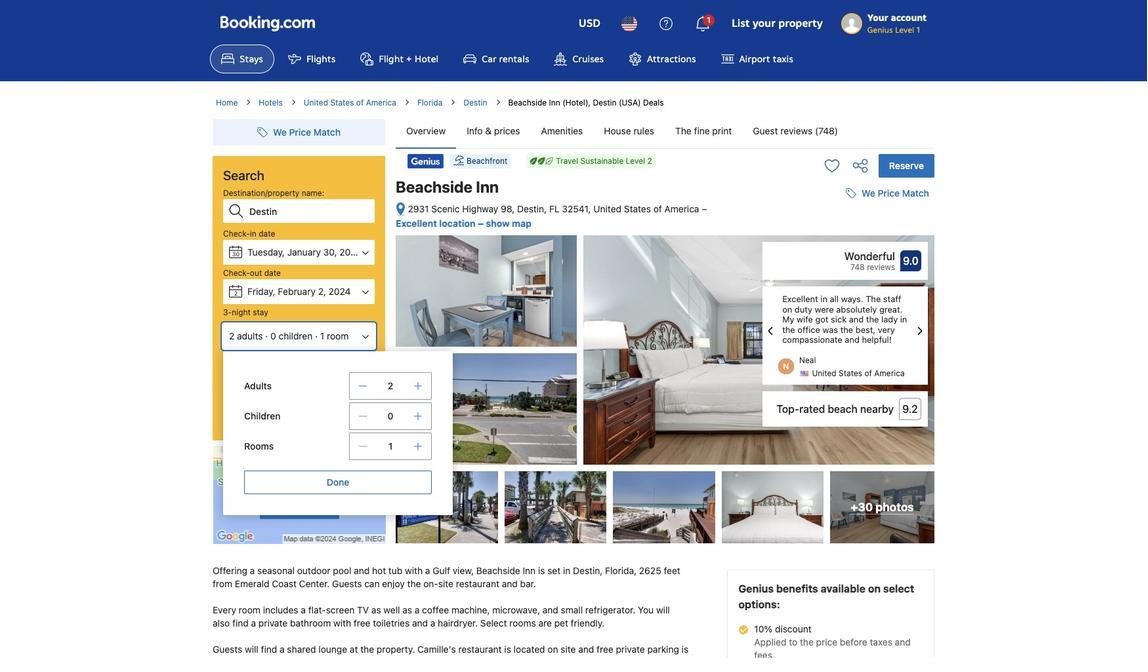 Task type: locate. For each thing, give the bounding box(es) containing it.
genius benefits available on select options:
[[739, 583, 914, 611]]

on-
[[423, 579, 438, 590]]

excellent inside 2931 scenic highway 98, destin, fl 32541, united states of america – excellent location – show map
[[396, 218, 437, 229]]

offering a seasonal outdoor pool and hot tub with a gulf view, beachside inn is set in destin, florida, 2625 feet from emerald coast center. guests can enjoy the on-site restaurant and bar. every room includes a flat-screen tv as well as a coffee machine, microwave, and small refrigerator. you will also find a private bathroom with free toiletries and a hairdryer. select rooms are pet friendly. guests will find a shared lounge at the property. camille's restaurant is located on site and free private parking is available on site. free wifi is prov
[[213, 566, 691, 659]]

cruises link
[[543, 45, 615, 73]]

in inside offering a seasonal outdoor pool and hot tub with a gulf view, beachside inn is set in destin, florida, 2625 feet from emerald coast center. guests can enjoy the on-site restaurant and bar. every room includes a flat-screen tv as well as a coffee machine, microwave, and small refrigerator. you will also find a private bathroom with free toiletries and a hairdryer. select rooms are pet friendly. guests will find a shared lounge at the property. camille's restaurant is located on site and free private parking is available on site. free wifi is prov
[[563, 566, 570, 577]]

map
[[512, 218, 532, 229], [310, 502, 329, 513]]

list your property link
[[724, 8, 831, 39]]

we price match down "hotels" link
[[273, 127, 341, 138]]

hotels
[[259, 98, 283, 108]]

2
[[647, 156, 652, 166], [234, 290, 238, 297], [229, 331, 234, 342], [388, 381, 393, 392]]

united down 'flights' link
[[304, 98, 328, 108]]

1 horizontal spatial destin,
[[573, 566, 603, 577]]

we price match inside "search" section
[[273, 127, 341, 138]]

restaurant down select
[[458, 644, 502, 656]]

room right the children
[[327, 331, 349, 342]]

print
[[712, 125, 732, 136]]

friday, february 2, 2024
[[247, 286, 351, 297]]

room right every in the left bottom of the page
[[239, 605, 260, 616]]

site down gulf
[[438, 579, 453, 590]]

reviews left (748)
[[780, 125, 813, 136]]

0 horizontal spatial available
[[213, 658, 249, 659]]

search down the work
[[282, 404, 315, 415]]

beachside up scenic
[[396, 178, 473, 196]]

i'm
[[235, 375, 246, 385]]

sick
[[831, 314, 847, 325]]

we down "hotels" link
[[273, 127, 287, 138]]

your account menu your account genius level 1 element
[[841, 6, 932, 36]]

1 vertical spatial search
[[282, 404, 315, 415]]

as right tv on the bottom of page
[[371, 605, 381, 616]]

1 horizontal spatial –
[[702, 203, 707, 215]]

0 horizontal spatial inn
[[476, 178, 499, 196]]

1 horizontal spatial room
[[327, 331, 349, 342]]

1 horizontal spatial search
[[282, 404, 315, 415]]

0 vertical spatial we price match
[[273, 127, 341, 138]]

click to open map view image
[[396, 202, 406, 217]]

well
[[384, 605, 400, 616]]

map down the done button
[[310, 502, 329, 513]]

a
[[250, 566, 255, 577], [425, 566, 430, 577], [301, 605, 306, 616], [415, 605, 420, 616], [251, 618, 256, 629], [430, 618, 435, 629], [280, 644, 285, 656]]

2 destin from the left
[[593, 98, 617, 108]]

check- for in
[[223, 229, 250, 239]]

0 vertical spatial date
[[259, 229, 275, 239]]

destin left (usa)
[[593, 98, 617, 108]]

date for check-in date
[[259, 229, 275, 239]]

0 vertical spatial destin,
[[517, 203, 547, 215]]

0 vertical spatial inn
[[549, 98, 560, 108]]

0 horizontal spatial level
[[626, 156, 645, 166]]

a down coffee at the left of the page
[[430, 618, 435, 629]]

guest reviews (748)
[[753, 125, 838, 136]]

2 vertical spatial america
[[874, 369, 905, 379]]

reserve
[[889, 160, 924, 171]]

overview link
[[396, 114, 456, 148]]

0 horizontal spatial we
[[273, 127, 287, 138]]

1 horizontal spatial price
[[878, 188, 900, 199]]

inn left (hotel),
[[549, 98, 560, 108]]

we up wonderful
[[862, 188, 875, 199]]

a left flat-
[[301, 605, 306, 616]]

and left bar.
[[502, 579, 518, 590]]

got
[[815, 314, 829, 325]]

the right "to"
[[800, 637, 814, 648]]

destination/property
[[223, 188, 299, 198]]

9.2
[[902, 404, 918, 415]]

1 horizontal spatial inn
[[523, 566, 536, 577]]

before
[[840, 637, 867, 648]]

we price match button down reserve button on the top of the page
[[841, 182, 934, 206]]

flight + hotel link
[[349, 45, 450, 73]]

0 vertical spatial beachside
[[508, 98, 547, 108]]

search button
[[223, 394, 375, 425]]

outdoor
[[297, 566, 330, 577]]

the left lady
[[866, 314, 879, 325]]

beachside inn (hotel), destin (usa) deals
[[508, 98, 664, 108]]

genius
[[867, 25, 893, 35], [739, 583, 774, 595]]

beachside up bar.
[[476, 566, 520, 577]]

excellent in all ways.   the staff on duty were absolutely great. my wife got sick and the lady in the office was the best, very compassionate and helpful!
[[782, 294, 907, 345]]

1
[[707, 15, 710, 25], [916, 25, 920, 35], [320, 331, 324, 342], [388, 441, 393, 452]]

1 vertical spatial we
[[862, 188, 875, 199]]

can
[[364, 579, 380, 590]]

next image
[[912, 324, 928, 339]]

property
[[778, 16, 823, 30]]

the right at
[[360, 644, 374, 656]]

excellent
[[396, 218, 437, 229], [782, 294, 818, 304]]

genius inside 'genius benefits available on select options:'
[[739, 583, 774, 595]]

stays link
[[210, 45, 274, 73]]

florida link
[[417, 97, 443, 109]]

in right set on the bottom left of the page
[[563, 566, 570, 577]]

1 horizontal spatial as
[[402, 605, 412, 616]]

2 · from the left
[[315, 331, 318, 342]]

of inside 2931 scenic highway 98, destin, fl 32541, united states of america – excellent location – show map
[[653, 203, 662, 215]]

on inside excellent in all ways.   the staff on duty were absolutely great. my wife got sick and the lady in the office was the best, very compassionate and helpful!
[[782, 304, 792, 315]]

1 vertical spatial price
[[878, 188, 900, 199]]

beachside for beachside inn
[[396, 178, 473, 196]]

reviews
[[780, 125, 813, 136], [867, 262, 895, 272]]

private down includes
[[258, 618, 288, 629]]

map inside "search" section
[[310, 502, 329, 513]]

all
[[830, 294, 839, 304]]

hairdryer.
[[438, 618, 478, 629]]

0 vertical spatial united
[[304, 98, 328, 108]]

flights
[[306, 53, 335, 65]]

1 vertical spatial free
[[597, 644, 613, 656]]

on left "select"
[[868, 583, 881, 595]]

2 vertical spatial beachside
[[476, 566, 520, 577]]

the left the staff
[[866, 294, 881, 304]]

1 horizontal spatial we price match
[[862, 188, 929, 199]]

available right benefits
[[821, 583, 866, 595]]

as right well at the bottom
[[402, 605, 412, 616]]

united right 32541,
[[593, 203, 621, 215]]

wonderful
[[844, 251, 895, 262]]

1 check- from the top
[[223, 229, 250, 239]]

and inside 10% discount applied to the price before taxes and fees
[[895, 637, 911, 648]]

+30
[[851, 501, 873, 514]]

ways.
[[841, 294, 863, 304]]

0 horizontal spatial united states of america
[[304, 98, 396, 108]]

1 vertical spatial guests
[[213, 644, 242, 656]]

was
[[823, 325, 838, 335]]

airport taxis link
[[710, 45, 804, 73]]

deals
[[643, 98, 664, 108]]

1 vertical spatial site
[[561, 644, 576, 656]]

1 vertical spatial of
[[653, 203, 662, 215]]

info & prices
[[467, 125, 520, 136]]

of
[[356, 98, 364, 108], [653, 203, 662, 215], [865, 369, 872, 379]]

united states of america down helpful!
[[812, 369, 905, 379]]

match down united states of america link
[[314, 127, 341, 138]]

car rentals
[[482, 53, 529, 65]]

price for we price match dropdown button to the right
[[878, 188, 900, 199]]

with right tub
[[405, 566, 423, 577]]

available
[[821, 583, 866, 595], [213, 658, 249, 659]]

search up destination/property
[[223, 168, 264, 183]]

map inside 2931 scenic highway 98, destin, fl 32541, united states of america – excellent location – show map
[[512, 218, 532, 229]]

travel sustainable level 2
[[556, 156, 652, 166]]

price inside "search" section
[[289, 127, 311, 138]]

0 horizontal spatial as
[[371, 605, 381, 616]]

private
[[258, 618, 288, 629], [616, 644, 645, 656]]

0 vertical spatial reviews
[[780, 125, 813, 136]]

2024 right 2, at the top left of the page
[[329, 286, 351, 297]]

free
[[354, 618, 370, 629], [597, 644, 613, 656]]

on left duty
[[782, 304, 792, 315]]

destin up info
[[464, 98, 487, 108]]

0 vertical spatial check-
[[223, 229, 250, 239]]

center.
[[299, 579, 330, 590]]

1 vertical spatial america
[[664, 203, 699, 215]]

excellent down 2931
[[396, 218, 437, 229]]

available inside offering a seasonal outdoor pool and hot tub with a gulf view, beachside inn is set in destin, florida, 2625 feet from emerald coast center. guests can enjoy the on-site restaurant and bar. every room includes a flat-screen tv as well as a coffee machine, microwave, and small refrigerator. you will also find a private bathroom with free toiletries and a hairdryer. select rooms are pet friendly. guests will find a shared lounge at the property. camille's restaurant is located on site and free private parking is available on site. free wifi is prov
[[213, 658, 249, 659]]

and right taxes
[[895, 637, 911, 648]]

america
[[366, 98, 396, 108], [664, 203, 699, 215], [874, 369, 905, 379]]

check-in date
[[223, 229, 275, 239]]

0 vertical spatial site
[[438, 579, 453, 590]]

also
[[213, 618, 230, 629]]

top-rated beach nearby
[[777, 404, 894, 415]]

inn inside offering a seasonal outdoor pool and hot tub with a gulf view, beachside inn is set in destin, florida, 2625 feet from emerald coast center. guests can enjoy the on-site restaurant and bar. every room includes a flat-screen tv as well as a coffee machine, microwave, and small refrigerator. you will also find a private bathroom with free toiletries and a hairdryer. select rooms are pet friendly. guests will find a shared lounge at the property. camille's restaurant is located on site and free private parking is available on site. free wifi is prov
[[523, 566, 536, 577]]

great.
[[879, 304, 903, 315]]

1 vertical spatial check-
[[223, 268, 250, 278]]

united states of america down flights
[[304, 98, 396, 108]]

9.2 element
[[899, 398, 921, 421]]

1 vertical spatial with
[[333, 618, 351, 629]]

0 horizontal spatial of
[[356, 98, 364, 108]]

1 vertical spatial available
[[213, 658, 249, 659]]

2 horizontal spatial united
[[812, 369, 836, 379]]

0 vertical spatial map
[[512, 218, 532, 229]]

1 · from the left
[[265, 331, 268, 342]]

1 vertical spatial find
[[261, 644, 277, 656]]

2 check- from the top
[[223, 268, 250, 278]]

1 horizontal spatial of
[[653, 203, 662, 215]]

states
[[330, 98, 354, 108], [624, 203, 651, 215], [839, 369, 862, 379]]

match down reserve button on the top of the page
[[902, 188, 929, 199]]

1 horizontal spatial available
[[821, 583, 866, 595]]

free down tv on the bottom of page
[[354, 618, 370, 629]]

is right parking
[[682, 644, 688, 656]]

search section
[[207, 109, 453, 545]]

price down reserve button on the top of the page
[[878, 188, 900, 199]]

1 vertical spatial we price match button
[[841, 182, 934, 206]]

1 horizontal spatial private
[[616, 644, 645, 656]]

check-
[[223, 229, 250, 239], [223, 268, 250, 278]]

night
[[232, 308, 251, 318]]

show
[[486, 218, 510, 229]]

0 horizontal spatial room
[[239, 605, 260, 616]]

info
[[467, 125, 483, 136]]

0 vertical spatial –
[[702, 203, 707, 215]]

destin, left florida,
[[573, 566, 603, 577]]

site down pet
[[561, 644, 576, 656]]

2 adults · 0 children · 1 room button
[[223, 324, 375, 349]]

1 vertical spatial the
[[866, 294, 881, 304]]

bathroom
[[290, 618, 331, 629]]

0 vertical spatial private
[[258, 618, 288, 629]]

private left parking
[[616, 644, 645, 656]]

1 vertical spatial we price match
[[862, 188, 929, 199]]

excellent inside excellent in all ways.   the staff on duty were absolutely great. my wife got sick and the lady in the office was the best, very compassionate and helpful!
[[782, 294, 818, 304]]

available down also
[[213, 658, 249, 659]]

level down house rules link
[[626, 156, 645, 166]]

0 horizontal spatial the
[[675, 125, 692, 136]]

located
[[514, 644, 545, 656]]

0 vertical spatial guests
[[332, 579, 362, 590]]

we price match down reserve button on the top of the page
[[862, 188, 929, 199]]

we price match button down "hotels" link
[[252, 121, 346, 144]]

excellent up the wife
[[782, 294, 818, 304]]

tub
[[388, 566, 402, 577]]

on inside 'genius benefits available on select options:'
[[868, 583, 881, 595]]

reviews right '748'
[[867, 262, 895, 272]]

guests
[[332, 579, 362, 590], [213, 644, 242, 656]]

1 horizontal spatial we
[[862, 188, 875, 199]]

0 vertical spatial genius
[[867, 25, 893, 35]]

hot
[[372, 566, 386, 577]]

inn up highway
[[476, 178, 499, 196]]

1 inside your account genius level 1
[[916, 25, 920, 35]]

· right 'adults'
[[265, 331, 268, 342]]

1 horizontal spatial excellent
[[782, 294, 818, 304]]

restaurant down view,
[[456, 579, 499, 590]]

1 horizontal spatial will
[[656, 605, 670, 616]]

2 vertical spatial states
[[839, 369, 862, 379]]

destin, left fl
[[517, 203, 547, 215]]

1 horizontal spatial states
[[624, 203, 651, 215]]

refrigerator.
[[585, 605, 636, 616]]

stays
[[240, 53, 263, 65]]

0 horizontal spatial destin
[[464, 98, 487, 108]]

0 vertical spatial match
[[314, 127, 341, 138]]

cruises
[[573, 53, 604, 65]]

·
[[265, 331, 268, 342], [315, 331, 318, 342]]

0 horizontal spatial search
[[223, 168, 264, 183]]

check- for out
[[223, 268, 250, 278]]

nearby
[[860, 404, 894, 415]]

genius down your
[[867, 25, 893, 35]]

united states of america
[[304, 98, 396, 108], [812, 369, 905, 379]]

fl
[[549, 203, 560, 215]]

with down screen
[[333, 618, 351, 629]]

1 vertical spatial restaurant
[[458, 644, 502, 656]]

0 horizontal spatial map
[[310, 502, 329, 513]]

date right out
[[264, 268, 281, 278]]

· right the children
[[315, 331, 318, 342]]

0 vertical spatial 0
[[270, 331, 276, 342]]

1 vertical spatial reviews
[[867, 262, 895, 272]]

2 horizontal spatial inn
[[549, 98, 560, 108]]

are
[[538, 618, 552, 629]]

0 horizontal spatial price
[[289, 127, 311, 138]]

in up tuesday,
[[250, 229, 256, 239]]

united down neal
[[812, 369, 836, 379]]

0 vertical spatial 2024
[[339, 247, 362, 258]]

1 vertical spatial private
[[616, 644, 645, 656]]

to
[[789, 637, 797, 648]]

applied
[[754, 637, 786, 648]]

1 horizontal spatial free
[[597, 644, 613, 656]]

guests down pool
[[332, 579, 362, 590]]

level down account
[[895, 25, 914, 35]]

inn up bar.
[[523, 566, 536, 577]]

0 horizontal spatial genius
[[739, 583, 774, 595]]

price down united states of america link
[[289, 127, 311, 138]]

a left coffee at the left of the page
[[415, 605, 420, 616]]

property.
[[377, 644, 415, 656]]

1 vertical spatial destin,
[[573, 566, 603, 577]]

offering
[[213, 566, 247, 577]]

1 vertical spatial states
[[624, 203, 651, 215]]

0 vertical spatial of
[[356, 98, 364, 108]]

0 vertical spatial united states of america
[[304, 98, 396, 108]]

2 inside dropdown button
[[229, 331, 234, 342]]

the inside excellent in all ways.   the staff on duty were absolutely great. my wife got sick and the lady in the office was the best, very compassionate and helpful!
[[866, 294, 881, 304]]

states down flights
[[330, 98, 354, 108]]

destin,
[[517, 203, 547, 215], [573, 566, 603, 577]]

flights link
[[277, 45, 347, 73]]

1 vertical spatial map
[[310, 502, 329, 513]]

1 horizontal spatial level
[[895, 25, 914, 35]]

check-out date
[[223, 268, 281, 278]]

genius inside your account genius level 1
[[867, 25, 893, 35]]

genius up options: at the right of page
[[739, 583, 774, 595]]

10% discount applied to the price before taxes and fees
[[754, 624, 911, 659]]

1 horizontal spatial genius
[[867, 25, 893, 35]]

0 horizontal spatial guests
[[213, 644, 242, 656]]

is
[[538, 566, 545, 577], [504, 644, 511, 656], [682, 644, 688, 656], [327, 658, 334, 659]]

2024 right '30,'
[[339, 247, 362, 258]]

compassionate
[[782, 335, 842, 345]]

helpful!
[[862, 335, 892, 345]]

0 horizontal spatial destin,
[[517, 203, 547, 215]]

1 horizontal spatial the
[[866, 294, 881, 304]]

beachside
[[508, 98, 547, 108], [396, 178, 473, 196], [476, 566, 520, 577]]

98,
[[501, 203, 515, 215]]

is left located
[[504, 644, 511, 656]]

toiletries
[[373, 618, 410, 629]]

states up beach
[[839, 369, 862, 379]]

beachside up prices at the left top of the page
[[508, 98, 547, 108]]

tv
[[357, 605, 369, 616]]

–
[[702, 203, 707, 215], [478, 218, 484, 229]]

check- up 30
[[223, 229, 250, 239]]

map down '98,'
[[512, 218, 532, 229]]

your
[[867, 12, 888, 24]]

in left 'all'
[[820, 294, 827, 304]]

1 vertical spatial match
[[902, 188, 929, 199]]

0 vertical spatial the
[[675, 125, 692, 136]]

0 vertical spatial will
[[656, 605, 670, 616]]

the left fine
[[675, 125, 692, 136]]

check- down 30
[[223, 268, 250, 278]]

guests down also
[[213, 644, 242, 656]]

date up tuesday,
[[259, 229, 275, 239]]

0 vertical spatial we price match button
[[252, 121, 346, 144]]

0 vertical spatial level
[[895, 25, 914, 35]]

match inside "search" section
[[314, 127, 341, 138]]

2 vertical spatial inn
[[523, 566, 536, 577]]

0 vertical spatial we
[[273, 127, 287, 138]]

1 horizontal spatial destin
[[593, 98, 617, 108]]

free down friendly.
[[597, 644, 613, 656]]

1 down account
[[916, 25, 920, 35]]



Task type: vqa. For each thing, say whether or not it's contained in the screenshot.
OUT
yes



Task type: describe. For each thing, give the bounding box(es) containing it.
+30 photos
[[851, 501, 914, 514]]

united inside 2931 scenic highway 98, destin, fl 32541, united states of america – excellent location – show map
[[593, 203, 621, 215]]

2 horizontal spatial states
[[839, 369, 862, 379]]

Where are you going? field
[[244, 199, 375, 223]]

1 left "list"
[[707, 15, 710, 25]]

car
[[482, 53, 497, 65]]

machine,
[[451, 605, 490, 616]]

2024 for friday, february 2, 2024
[[329, 286, 351, 297]]

rentals
[[499, 53, 529, 65]]

stay
[[253, 308, 268, 318]]

very
[[878, 325, 895, 335]]

beachside for beachside inn (hotel), destin (usa) deals
[[508, 98, 547, 108]]

microwave,
[[492, 605, 540, 616]]

at
[[350, 644, 358, 656]]

photos
[[876, 501, 914, 514]]

name:
[[302, 188, 324, 198]]

absolutely
[[836, 304, 877, 315]]

my
[[782, 314, 794, 325]]

inn for beachside inn (hotel), destin (usa) deals
[[549, 98, 560, 108]]

children
[[279, 331, 313, 342]]

emerald
[[235, 579, 269, 590]]

a up on-
[[425, 566, 430, 577]]

1 vertical spatial level
[[626, 156, 645, 166]]

top-rated beach nearby element
[[769, 402, 894, 417]]

hotel
[[415, 53, 438, 65]]

and down coffee at the left of the page
[[412, 618, 428, 629]]

is down lounge
[[327, 658, 334, 659]]

children
[[244, 411, 280, 422]]

destin, inside offering a seasonal outdoor pool and hot tub with a gulf view, beachside inn is set in destin, florida, 2625 feet from emerald coast center. guests can enjoy the on-site restaurant and bar. every room includes a flat-screen tv as well as a coffee machine, microwave, and small refrigerator. you will also find a private bathroom with free toiletries and a hairdryer. select rooms are pet friendly. guests will find a shared lounge at the property. camille's restaurant is located on site and free private parking is available on site. free wifi is prov
[[573, 566, 603, 577]]

rated wonderful element
[[769, 249, 895, 264]]

+
[[406, 53, 412, 65]]

the right previous image
[[782, 325, 795, 335]]

2 horizontal spatial america
[[874, 369, 905, 379]]

and down friendly.
[[578, 644, 594, 656]]

options:
[[739, 599, 780, 611]]

amenities link
[[531, 114, 593, 148]]

&
[[485, 125, 492, 136]]

1 horizontal spatial we price match button
[[841, 182, 934, 206]]

taxes
[[870, 637, 892, 648]]

level inside your account genius level 1
[[895, 25, 914, 35]]

coast
[[272, 579, 297, 590]]

house rules link
[[593, 114, 665, 148]]

feet
[[664, 566, 680, 577]]

in right lady
[[900, 314, 907, 325]]

search inside 'button'
[[282, 404, 315, 415]]

a up site.
[[280, 644, 285, 656]]

destin link
[[464, 97, 487, 109]]

(hotel),
[[562, 98, 591, 108]]

pet
[[554, 618, 568, 629]]

date for check-out date
[[264, 268, 281, 278]]

prices
[[494, 125, 520, 136]]

the inside the fine print link
[[675, 125, 692, 136]]

reviews inside wonderful 748 reviews
[[867, 262, 895, 272]]

inn for beachside inn
[[476, 178, 499, 196]]

and right sick
[[849, 314, 864, 325]]

scenic
[[431, 203, 460, 215]]

0 horizontal spatial site
[[438, 579, 453, 590]]

top-
[[777, 404, 799, 415]]

february
[[278, 286, 316, 297]]

on right located
[[548, 644, 558, 656]]

3-
[[223, 308, 232, 318]]

from
[[213, 579, 232, 590]]

hotels link
[[259, 97, 283, 109]]

0 inside dropdown button
[[270, 331, 276, 342]]

0 horizontal spatial will
[[245, 644, 258, 656]]

on inside "search" section
[[297, 502, 307, 513]]

30,
[[323, 247, 337, 258]]

out
[[250, 268, 262, 278]]

includes
[[263, 605, 298, 616]]

0 vertical spatial states
[[330, 98, 354, 108]]

1 up the done button
[[388, 441, 393, 452]]

and right was
[[845, 335, 860, 345]]

best,
[[856, 325, 876, 335]]

and up are
[[543, 605, 558, 616]]

united inside united states of america link
[[304, 98, 328, 108]]

wonderful 748 reviews
[[844, 251, 895, 272]]

the left on-
[[407, 579, 421, 590]]

office
[[798, 325, 820, 335]]

2 as from the left
[[402, 605, 412, 616]]

0 vertical spatial search
[[223, 168, 264, 183]]

1 horizontal spatial find
[[261, 644, 277, 656]]

a right also
[[251, 618, 256, 629]]

0 vertical spatial america
[[366, 98, 396, 108]]

1 right the children
[[320, 331, 324, 342]]

we inside "search" section
[[273, 127, 287, 138]]

select
[[883, 583, 914, 595]]

sustainable
[[580, 156, 624, 166]]

wife
[[797, 314, 813, 325]]

states inside 2931 scenic highway 98, destin, fl 32541, united states of america – excellent location – show map
[[624, 203, 651, 215]]

room inside offering a seasonal outdoor pool and hot tub with a gulf view, beachside inn is set in destin, florida, 2625 feet from emerald coast center. guests can enjoy the on-site restaurant and bar. every room includes a flat-screen tv as well as a coffee machine, microwave, and small refrigerator. you will also find a private bathroom with free toiletries and a hairdryer. select rooms are pet friendly. guests will find a shared lounge at the property. camille's restaurant is located on site and free private parking is available on site. free wifi is prov
[[239, 605, 260, 616]]

1 horizontal spatial guests
[[332, 579, 362, 590]]

flight + hotel
[[379, 53, 438, 65]]

lounge
[[318, 644, 347, 656]]

beach
[[828, 404, 858, 415]]

1 horizontal spatial match
[[902, 188, 929, 199]]

2931
[[408, 203, 429, 215]]

list
[[732, 16, 750, 30]]

price for leftmost we price match dropdown button
[[289, 127, 311, 138]]

0 horizontal spatial with
[[333, 618, 351, 629]]

is left set on the bottom left of the page
[[538, 566, 545, 577]]

booking.com image
[[220, 16, 315, 31]]

taxis
[[773, 53, 793, 65]]

overview
[[406, 125, 446, 136]]

scored 9 element
[[900, 251, 921, 272]]

(usa)
[[619, 98, 641, 108]]

done
[[327, 477, 349, 488]]

flat-
[[308, 605, 326, 616]]

on left site.
[[252, 658, 262, 659]]

9.0
[[903, 255, 919, 267]]

2 vertical spatial united
[[812, 369, 836, 379]]

2024 for tuesday, january 30, 2024
[[339, 247, 362, 258]]

america inside 2931 scenic highway 98, destin, fl 32541, united states of america – excellent location – show map
[[664, 203, 699, 215]]

previous image
[[763, 324, 778, 339]]

(748)
[[815, 125, 838, 136]]

2931 scenic highway 98, destin, fl 32541, united states of america – excellent location – show map
[[396, 203, 707, 229]]

work
[[295, 375, 313, 385]]

0 horizontal spatial we price match button
[[252, 121, 346, 144]]

available inside 'genius benefits available on select options:'
[[821, 583, 866, 595]]

rated
[[799, 404, 825, 415]]

0 vertical spatial find
[[232, 618, 249, 629]]

small
[[561, 605, 583, 616]]

1 horizontal spatial with
[[405, 566, 423, 577]]

tuesday,
[[247, 247, 285, 258]]

reviews inside guest reviews (748) link
[[780, 125, 813, 136]]

highway
[[462, 203, 498, 215]]

destination/property name:
[[223, 188, 324, 198]]

0 horizontal spatial –
[[478, 218, 484, 229]]

site.
[[265, 658, 283, 659]]

1 horizontal spatial 0
[[388, 411, 393, 422]]

airport
[[739, 53, 770, 65]]

beachside inside offering a seasonal outdoor pool and hot tub with a gulf view, beachside inn is set in destin, florida, 2625 feet from emerald coast center. guests can enjoy the on-site restaurant and bar. every room includes a flat-screen tv as well as a coffee machine, microwave, and small refrigerator. you will also find a private bathroom with free toiletries and a hairdryer. select rooms are pet friendly. guests will find a shared lounge at the property. camille's restaurant is located on site and free private parking is available on site. free wifi is prov
[[476, 566, 520, 577]]

1 destin from the left
[[464, 98, 487, 108]]

room inside dropdown button
[[327, 331, 349, 342]]

tuesday, january 30, 2024
[[247, 247, 362, 258]]

and up can
[[354, 566, 370, 577]]

beachside inn
[[396, 178, 499, 196]]

32541,
[[562, 203, 591, 215]]

destin, inside 2931 scenic highway 98, destin, fl 32541, united states of america – excellent location – show map
[[517, 203, 547, 215]]

30
[[232, 251, 240, 258]]

in inside "search" section
[[250, 229, 256, 239]]

1 horizontal spatial united states of america
[[812, 369, 905, 379]]

lady
[[881, 314, 898, 325]]

1 as from the left
[[371, 605, 381, 616]]

camille's
[[417, 644, 456, 656]]

the right was
[[840, 325, 853, 335]]

0 horizontal spatial private
[[258, 618, 288, 629]]

done button
[[244, 471, 432, 495]]

select
[[480, 618, 507, 629]]

benefits
[[776, 583, 818, 595]]

airport taxis
[[739, 53, 793, 65]]

2 horizontal spatial of
[[865, 369, 872, 379]]

3-night stay
[[223, 308, 268, 318]]

usd button
[[571, 8, 608, 39]]

0 horizontal spatial free
[[354, 618, 370, 629]]

a up emerald
[[250, 566, 255, 577]]

0 vertical spatial restaurant
[[456, 579, 499, 590]]

bar.
[[520, 579, 536, 590]]

discount
[[775, 624, 812, 635]]

the inside 10% discount applied to the price before taxes and fees
[[800, 637, 814, 648]]



